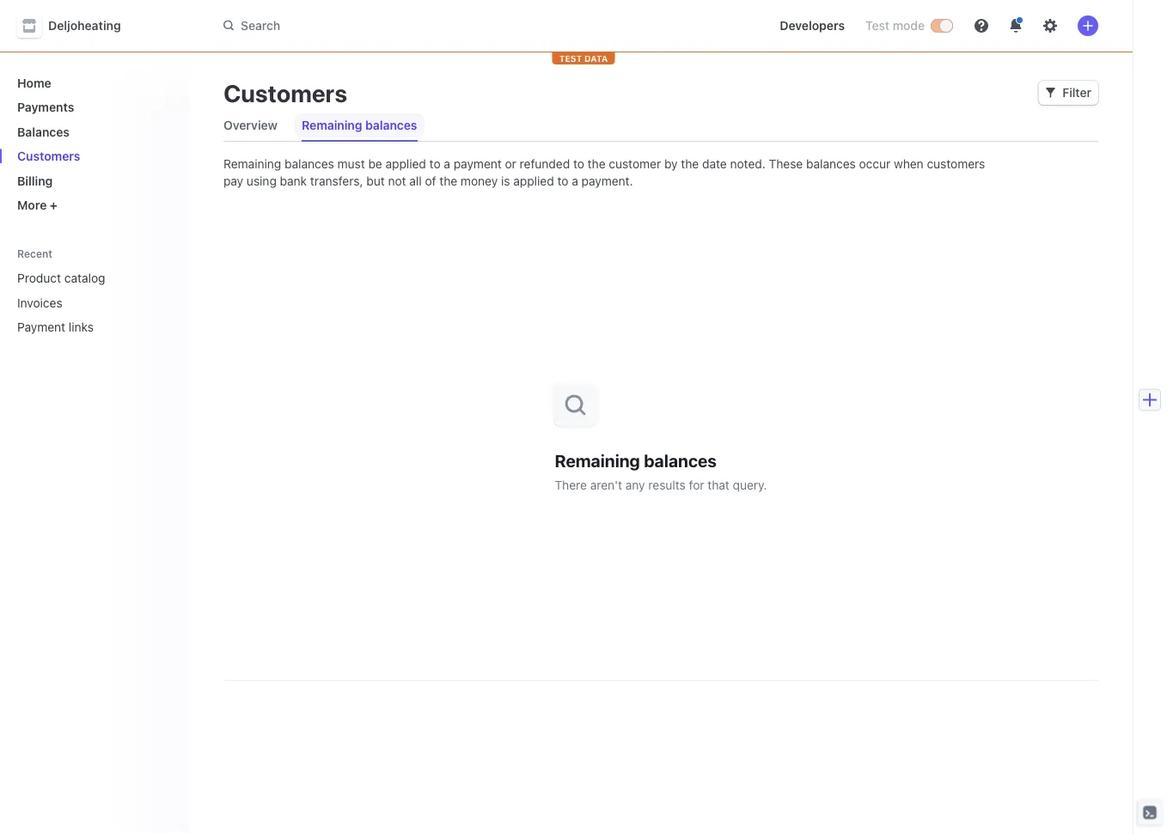 Task type: describe. For each thing, give the bounding box(es) containing it.
filter button
[[1039, 81, 1099, 105]]

payment links
[[17, 320, 94, 334]]

or
[[505, 157, 517, 171]]

payments
[[17, 100, 74, 114]]

remaining balances must be applied to a payment or refunded to the customer by the date noted. these balances occur when customers pay using bank transfers, but not all of the money is applied to a payment.
[[224, 157, 986, 188]]

but
[[367, 174, 385, 188]]

date
[[703, 157, 727, 171]]

product
[[17, 271, 61, 285]]

payments link
[[10, 93, 175, 121]]

any
[[626, 478, 645, 492]]

when
[[894, 157, 924, 171]]

core navigation links element
[[10, 69, 175, 219]]

balances for remaining balances must be applied to a payment or refunded to the customer by the date noted. these balances occur when customers pay using bank transfers, but not all of the money is applied to a payment.
[[285, 157, 334, 171]]

1 horizontal spatial a
[[572, 174, 579, 188]]

not
[[388, 174, 406, 188]]

0 horizontal spatial applied
[[386, 157, 426, 171]]

notifications image
[[1010, 19, 1023, 33]]

payment
[[454, 157, 502, 171]]

remaining balances there aren't any results for that query.
[[555, 451, 767, 492]]

customer
[[609, 157, 661, 171]]

bank
[[280, 174, 307, 188]]

deljoheating
[[48, 18, 121, 33]]

mode
[[893, 18, 925, 33]]

more
[[17, 198, 47, 212]]

Search text field
[[213, 10, 698, 41]]

0 horizontal spatial a
[[444, 157, 451, 171]]

developers
[[780, 18, 845, 33]]

overview link
[[217, 114, 285, 138]]

test
[[866, 18, 890, 33]]

0 horizontal spatial to
[[430, 157, 441, 171]]

0 horizontal spatial the
[[440, 174, 458, 188]]

results
[[649, 478, 686, 492]]

refunded
[[520, 157, 570, 171]]

remaining balances link
[[295, 114, 424, 138]]

remaining for remaining balances
[[302, 118, 362, 132]]

must
[[338, 157, 365, 171]]

deljoheating button
[[17, 14, 138, 38]]

payment links link
[[10, 313, 151, 341]]

recent navigation links element
[[0, 247, 189, 341]]

home
[[17, 76, 51, 90]]

customers inside the core navigation links element
[[17, 149, 80, 163]]

remaining balances tab
[[295, 110, 424, 141]]

invoices link
[[10, 289, 151, 317]]

all
[[410, 174, 422, 188]]

1 vertical spatial applied
[[514, 174, 554, 188]]

these
[[769, 157, 803, 171]]

data
[[585, 53, 608, 63]]

payment.
[[582, 174, 633, 188]]

Search search field
[[213, 10, 698, 41]]

of
[[425, 174, 436, 188]]

be
[[368, 157, 382, 171]]

aren't
[[591, 478, 623, 492]]

occur
[[860, 157, 891, 171]]

customers
[[927, 157, 986, 171]]

test data
[[559, 53, 608, 63]]

there
[[555, 478, 587, 492]]



Task type: vqa. For each thing, say whether or not it's contained in the screenshot.
1st Shortcuts "element" from the bottom of the page
no



Task type: locate. For each thing, give the bounding box(es) containing it.
is
[[501, 174, 510, 188]]

by
[[665, 157, 678, 171]]

0 vertical spatial customers
[[224, 79, 347, 107]]

help image
[[975, 19, 989, 33]]

remaining up must
[[302, 118, 362, 132]]

2 vertical spatial remaining
[[555, 451, 640, 471]]

+
[[50, 198, 58, 212]]

overview
[[224, 118, 278, 132]]

noted.
[[730, 157, 766, 171]]

remaining up using
[[224, 157, 281, 171]]

that
[[708, 478, 730, 492]]

a left payment
[[444, 157, 451, 171]]

remaining
[[302, 118, 362, 132], [224, 157, 281, 171], [555, 451, 640, 471]]

payment
[[17, 320, 65, 334]]

the up payment.
[[588, 157, 606, 171]]

balances
[[17, 125, 70, 139]]

remaining for remaining balances there aren't any results for that query.
[[555, 451, 640, 471]]

1 horizontal spatial applied
[[514, 174, 554, 188]]

balances for remaining balances there aren't any results for that query.
[[644, 451, 717, 471]]

for
[[689, 478, 705, 492]]

balances up 'bank'
[[285, 157, 334, 171]]

tab list containing overview
[[217, 110, 1099, 142]]

a left payment.
[[572, 174, 579, 188]]

0 vertical spatial a
[[444, 157, 451, 171]]

remaining for remaining balances must be applied to a payment or refunded to the customer by the date noted. these balances occur when customers pay using bank transfers, but not all of the money is applied to a payment.
[[224, 157, 281, 171]]

balances for remaining balances
[[366, 118, 417, 132]]

the right the by
[[681, 157, 699, 171]]

to down 'refunded'
[[558, 174, 569, 188]]

home link
[[10, 69, 175, 97]]

customers up overview
[[224, 79, 347, 107]]

product catalog link
[[10, 264, 151, 292]]

balances up be
[[366, 118, 417, 132]]

tab list
[[217, 110, 1099, 142]]

svg image
[[1046, 88, 1056, 98]]

applied up not
[[386, 157, 426, 171]]

remaining up the aren't
[[555, 451, 640, 471]]

invoices
[[17, 296, 62, 310]]

billing link
[[10, 167, 175, 195]]

1 vertical spatial a
[[572, 174, 579, 188]]

billing
[[17, 174, 53, 188]]

applied down 'refunded'
[[514, 174, 554, 188]]

balances left occur
[[807, 157, 856, 171]]

more +
[[17, 198, 58, 212]]

1 vertical spatial customers
[[17, 149, 80, 163]]

transfers,
[[310, 174, 363, 188]]

catalog
[[64, 271, 105, 285]]

to
[[430, 157, 441, 171], [574, 157, 585, 171], [558, 174, 569, 188]]

1 horizontal spatial the
[[588, 157, 606, 171]]

developers link
[[773, 12, 852, 40]]

0 vertical spatial remaining
[[302, 118, 362, 132]]

recent element
[[0, 264, 189, 341]]

1 vertical spatial remaining
[[224, 157, 281, 171]]

pay
[[224, 174, 243, 188]]

links
[[69, 320, 94, 334]]

remaining inside "tab"
[[302, 118, 362, 132]]

test mode
[[866, 18, 925, 33]]

2 horizontal spatial remaining
[[555, 451, 640, 471]]

1 horizontal spatial remaining
[[302, 118, 362, 132]]

customers link
[[10, 142, 175, 170]]

0 horizontal spatial customers
[[17, 149, 80, 163]]

to up of
[[430, 157, 441, 171]]

recent
[[17, 248, 53, 260]]

balances link
[[10, 118, 175, 146]]

test
[[559, 53, 582, 63]]

a
[[444, 157, 451, 171], [572, 174, 579, 188]]

customers down balances
[[17, 149, 80, 163]]

remaining inside the remaining balances must be applied to a payment or refunded to the customer by the date noted. these balances occur when customers pay using bank transfers, but not all of the money is applied to a payment.
[[224, 157, 281, 171]]

remaining inside remaining balances there aren't any results for that query.
[[555, 451, 640, 471]]

to up payment.
[[574, 157, 585, 171]]

the right of
[[440, 174, 458, 188]]

settings image
[[1044, 19, 1058, 33]]

search
[[241, 18, 280, 32]]

2 horizontal spatial to
[[574, 157, 585, 171]]

applied
[[386, 157, 426, 171], [514, 174, 554, 188]]

1 horizontal spatial to
[[558, 174, 569, 188]]

money
[[461, 174, 498, 188]]

0 vertical spatial applied
[[386, 157, 426, 171]]

balances up the results
[[644, 451, 717, 471]]

balances inside "tab"
[[366, 118, 417, 132]]

1 horizontal spatial customers
[[224, 79, 347, 107]]

product catalog
[[17, 271, 105, 285]]

2 horizontal spatial the
[[681, 157, 699, 171]]

query.
[[733, 478, 767, 492]]

the
[[588, 157, 606, 171], [681, 157, 699, 171], [440, 174, 458, 188]]

0 horizontal spatial remaining
[[224, 157, 281, 171]]

customers
[[224, 79, 347, 107], [17, 149, 80, 163]]

using
[[247, 174, 277, 188]]

remaining balances
[[302, 118, 417, 132]]

filter
[[1063, 86, 1092, 100]]

balances
[[366, 118, 417, 132], [285, 157, 334, 171], [807, 157, 856, 171], [644, 451, 717, 471]]

balances inside remaining balances there aren't any results for that query.
[[644, 451, 717, 471]]



